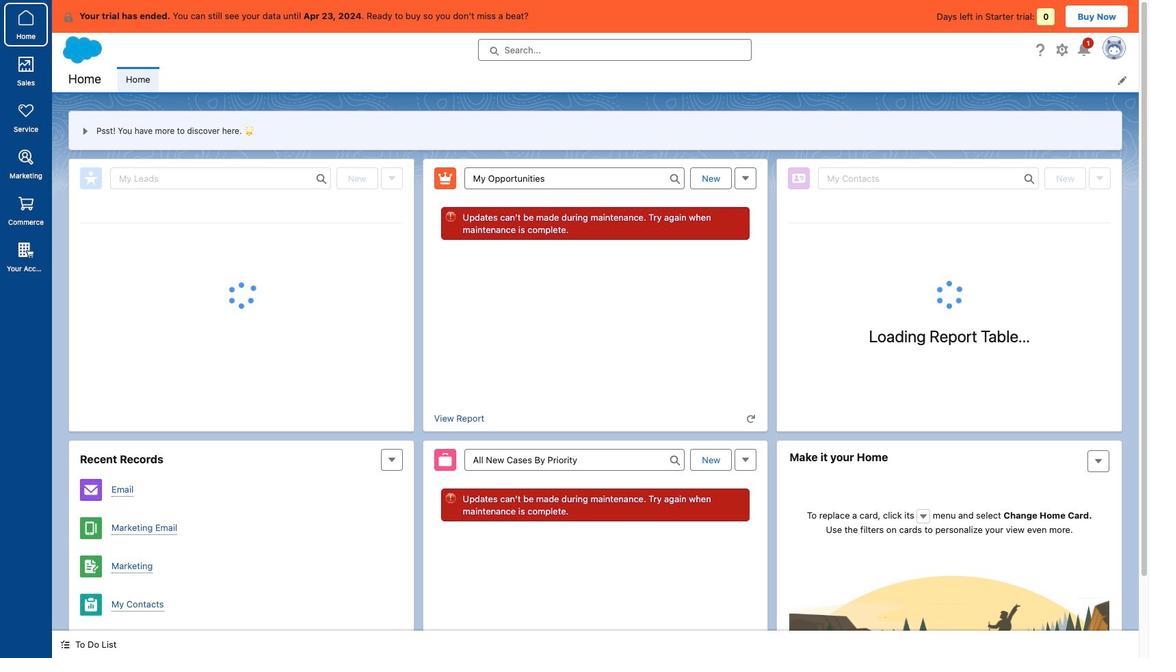 Task type: describe. For each thing, give the bounding box(es) containing it.
report image
[[80, 594, 102, 616]]

account image
[[80, 633, 102, 655]]

communication subscription channel type image
[[80, 518, 102, 540]]

engagement channel type image
[[80, 480, 102, 501]]

0 vertical spatial text default image
[[63, 12, 74, 22]]

error image
[[445, 493, 456, 504]]



Task type: locate. For each thing, give the bounding box(es) containing it.
0 vertical spatial text default image
[[919, 512, 928, 522]]

1 horizontal spatial text default image
[[747, 415, 756, 424]]

grid
[[80, 223, 403, 224], [788, 223, 1111, 224]]

2 grid from the left
[[788, 223, 1111, 224]]

list
[[118, 67, 1139, 92]]

1 horizontal spatial grid
[[788, 223, 1111, 224]]

0 horizontal spatial text default image
[[63, 12, 74, 22]]

communication subscription image
[[80, 556, 102, 578]]

text default image
[[919, 512, 928, 522], [60, 640, 70, 650]]

1 horizontal spatial text default image
[[919, 512, 928, 522]]

1 grid from the left
[[80, 223, 403, 224]]

0 horizontal spatial text default image
[[60, 640, 70, 650]]

Select an Option text field
[[464, 449, 685, 471]]

1 vertical spatial text default image
[[60, 640, 70, 650]]

text default image
[[63, 12, 74, 22], [747, 415, 756, 424]]

error image
[[445, 211, 456, 222]]

0 horizontal spatial grid
[[80, 223, 403, 224]]

1 vertical spatial text default image
[[747, 415, 756, 424]]

Select an Option text field
[[464, 168, 685, 189]]



Task type: vqa. For each thing, say whether or not it's contained in the screenshot.
Setup Tree tree
no



